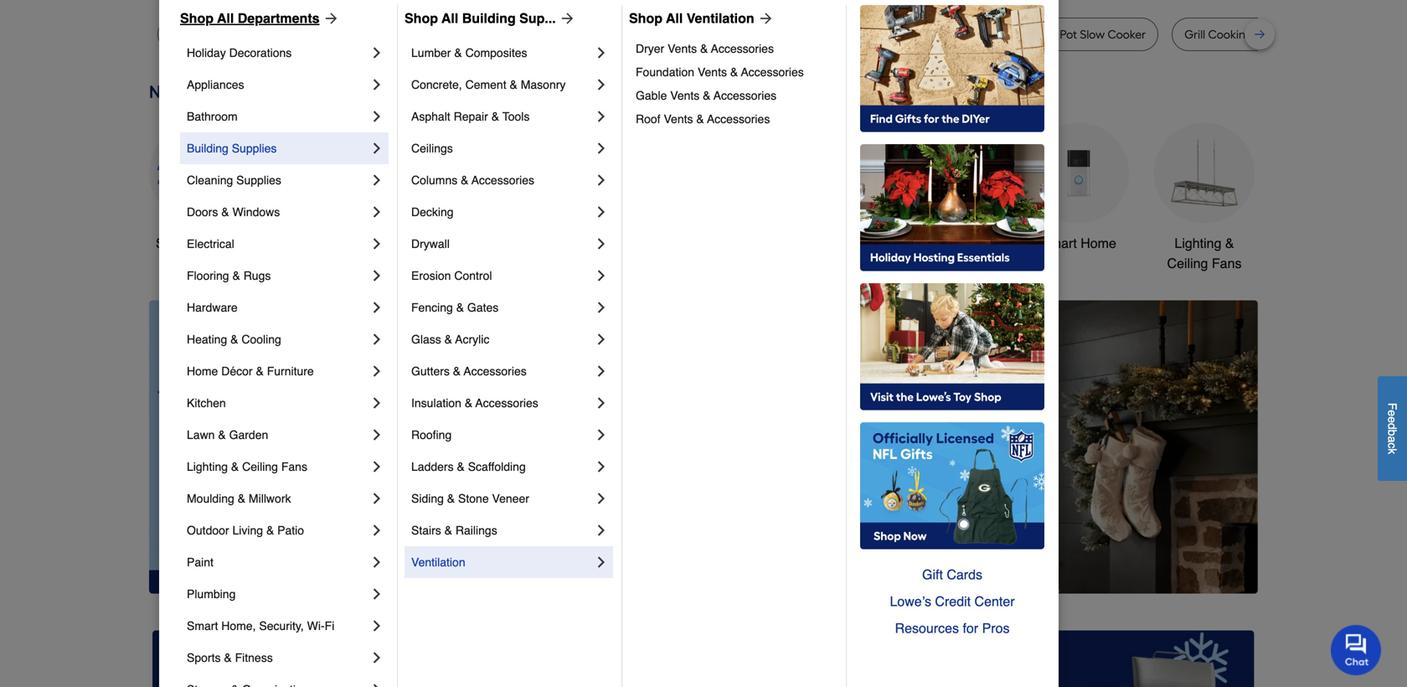 Task type: describe. For each thing, give the bounding box(es) containing it.
b
[[1387, 430, 1400, 436]]

scroll to item #5 image
[[931, 563, 972, 570]]

0 vertical spatial lighting & ceiling fans
[[1168, 235, 1242, 271]]

drywall
[[411, 237, 450, 251]]

chevron right image for columns & accessories
[[593, 172, 610, 189]]

doors
[[187, 205, 218, 219]]

sports & fitness link
[[187, 642, 369, 674]]

moulding
[[187, 492, 235, 505]]

crock for crock pot slow cooker
[[1026, 27, 1058, 41]]

shop all building sup... link
[[405, 8, 576, 28]]

outdoor living & patio
[[187, 524, 304, 537]]

appliances link
[[187, 69, 369, 101]]

warming
[[1301, 27, 1351, 41]]

grill cooking grate & warming rack
[[1185, 27, 1380, 41]]

2 cooker from the left
[[1108, 27, 1147, 41]]

chevron right image for roofing
[[593, 427, 610, 443]]

equipment
[[796, 256, 860, 271]]

cleaning supplies link
[[187, 164, 369, 196]]

lumber & composites
[[411, 46, 528, 60]]

scroll to item #2 image
[[807, 563, 848, 570]]

columns & accessories
[[411, 173, 535, 187]]

holiday
[[187, 46, 226, 60]]

1 vertical spatial ceiling
[[242, 460, 278, 473]]

chevron right image for insulation & accessories
[[593, 395, 610, 411]]

2 slow from the left
[[1081, 27, 1105, 41]]

flooring
[[187, 269, 229, 282]]

home décor & furniture
[[187, 365, 314, 378]]

arrow right image for shop all ventilation
[[755, 10, 775, 27]]

0 vertical spatial building
[[462, 10, 516, 26]]

0 horizontal spatial lighting & ceiling fans
[[187, 460, 308, 473]]

stairs & railings link
[[411, 515, 593, 546]]

chevron right image for siding & stone veneer
[[593, 490, 610, 507]]

1 horizontal spatial home
[[1081, 235, 1117, 251]]

1 horizontal spatial bathroom link
[[903, 123, 1004, 253]]

credit
[[936, 594, 971, 609]]

moulding & millwork link
[[187, 483, 369, 515]]

glass & acrylic link
[[411, 323, 593, 355]]

smart for smart home, security, wi-fi
[[187, 619, 218, 633]]

pot for crock pot slow cooker
[[1060, 27, 1078, 41]]

asphalt repair & tools
[[411, 110, 530, 123]]

roofing
[[411, 428, 452, 442]]

composites
[[466, 46, 528, 60]]

crock pot slow cooker
[[1026, 27, 1147, 41]]

all for deals
[[191, 235, 205, 251]]

drywall link
[[411, 228, 593, 260]]

f e e d b a c k button
[[1379, 376, 1408, 481]]

repair
[[454, 110, 488, 123]]

erosion
[[411, 269, 451, 282]]

chevron right image for ventilation
[[593, 554, 610, 571]]

erosion control link
[[411, 260, 593, 292]]

insulation & accessories link
[[411, 387, 593, 419]]

ventilation inside shop all ventilation "link"
[[687, 10, 755, 26]]

ceilings
[[411, 142, 453, 155]]

accessories down gutters & accessories "link" at the bottom left of page
[[476, 396, 539, 410]]

shop for shop all departments
[[180, 10, 214, 26]]

gable vents & accessories
[[636, 89, 777, 102]]

chevron right image for lawn & garden
[[369, 427, 386, 443]]

0 horizontal spatial lighting
[[187, 460, 228, 473]]

find gifts for the diyer. image
[[861, 5, 1045, 132]]

0 vertical spatial lighting
[[1175, 235, 1222, 251]]

smart home, security, wi-fi link
[[187, 610, 369, 642]]

tools link
[[401, 123, 501, 253]]

chevron right image for building supplies
[[369, 140, 386, 157]]

shop all deals
[[156, 235, 243, 251]]

paint
[[187, 556, 214, 569]]

gable vents & accessories link
[[636, 84, 835, 107]]

lawn
[[187, 428, 215, 442]]

up to 30 percent off select grills and accessories. image
[[906, 630, 1255, 687]]

c
[[1387, 443, 1400, 449]]

fencing & gates link
[[411, 292, 593, 323]]

1 horizontal spatial lighting & ceiling fans link
[[1155, 123, 1255, 274]]

plumbing link
[[187, 578, 369, 610]]

chevron right image for ladders & scaffolding
[[593, 458, 610, 475]]

up to 35 percent off select small appliances. image
[[529, 630, 879, 687]]

shop these last-minute gifts. $99 or less. quantities are limited and won't last. image
[[149, 300, 420, 594]]

roof
[[636, 112, 661, 126]]

smart for smart home
[[1042, 235, 1078, 251]]

chevron right image for hardware
[[369, 299, 386, 316]]

chevron right image for fencing & gates
[[593, 299, 610, 316]]

garden
[[229, 428, 268, 442]]

ventilation inside ventilation link
[[411, 556, 466, 569]]

for
[[963, 621, 979, 636]]

décor
[[221, 365, 253, 378]]

visit the lowe's toy shop. image
[[861, 283, 1045, 411]]

0 vertical spatial bathroom
[[187, 110, 238, 123]]

chevron right image for electrical
[[369, 235, 386, 252]]

siding & stone veneer link
[[411, 483, 593, 515]]

microwave
[[501, 27, 559, 41]]

stairs & railings
[[411, 524, 498, 537]]

kitchen
[[187, 396, 226, 410]]

chevron right image for cleaning supplies
[[369, 172, 386, 189]]

siding & stone veneer
[[411, 492, 530, 505]]

hardware
[[187, 301, 238, 314]]

ceilings link
[[411, 132, 593, 164]]

vents for gable
[[671, 89, 700, 102]]

cleaning
[[187, 173, 233, 187]]

arrow left image
[[461, 447, 478, 464]]

kitchen link
[[187, 387, 369, 419]]

foundation
[[636, 65, 695, 79]]

heating & cooling link
[[187, 323, 369, 355]]

arrow right image
[[556, 10, 576, 27]]

chevron right image for moulding & millwork
[[369, 490, 386, 507]]

gift
[[923, 567, 944, 582]]

concrete,
[[411, 78, 462, 91]]

arrow right image for shop all departments
[[320, 10, 340, 27]]

tools inside outdoor tools & equipment
[[832, 235, 863, 251]]

security,
[[259, 619, 304, 633]]

dryer vents & accessories
[[636, 42, 774, 55]]

masonry
[[521, 78, 566, 91]]

roofing link
[[411, 419, 593, 451]]

departments
[[238, 10, 320, 26]]

lowe's credit center link
[[861, 588, 1045, 615]]

chevron right image for gutters & accessories
[[593, 363, 610, 380]]

fi
[[325, 619, 335, 633]]

pot for crock pot cooking pot
[[808, 27, 825, 41]]

& inside outdoor tools & equipment
[[867, 235, 876, 251]]

ladders & scaffolding link
[[411, 451, 593, 483]]

0 horizontal spatial building
[[187, 142, 229, 155]]

gutters & accessories
[[411, 365, 527, 378]]

columns
[[411, 173, 458, 187]]

patio
[[278, 524, 304, 537]]

chevron right image for stairs & railings
[[593, 522, 610, 539]]

insulation & accessories
[[411, 396, 539, 410]]

sports & fitness
[[187, 651, 273, 665]]

shop all departments link
[[180, 8, 340, 28]]

chevron right image for concrete, cement & masonry
[[593, 76, 610, 93]]

accessories down gable vents & accessories 'link'
[[708, 112, 770, 126]]

outdoor tools & equipment link
[[778, 123, 878, 274]]

all for building
[[442, 10, 459, 26]]

ceiling inside lighting & ceiling fans
[[1168, 256, 1209, 271]]

0 horizontal spatial tools
[[435, 235, 467, 251]]

chat invite button image
[[1332, 624, 1383, 676]]

dryer vents & accessories link
[[636, 37, 835, 60]]

chevron right image for home décor & furniture
[[369, 363, 386, 380]]



Task type: locate. For each thing, give the bounding box(es) containing it.
accessories up "decking" link
[[472, 173, 535, 187]]

tools up equipment
[[832, 235, 863, 251]]

chevron right image for decking
[[593, 204, 610, 220]]

instant
[[931, 27, 968, 41]]

pros
[[983, 621, 1010, 636]]

all right shop
[[191, 235, 205, 251]]

1 horizontal spatial cooking
[[1209, 27, 1254, 41]]

0 horizontal spatial decorations
[[229, 46, 292, 60]]

chevron right image for drywall
[[593, 235, 610, 252]]

0 horizontal spatial bathroom
[[187, 110, 238, 123]]

0 vertical spatial fans
[[1213, 256, 1242, 271]]

1 shop from the left
[[180, 10, 214, 26]]

lawn & garden link
[[187, 419, 369, 451]]

crock for crock pot cooking pot
[[774, 27, 805, 41]]

0 vertical spatial home
[[1081, 235, 1117, 251]]

vents for foundation
[[698, 65, 727, 79]]

decorations down shop all departments link
[[229, 46, 292, 60]]

doors & windows link
[[187, 196, 369, 228]]

2 cooking from the left
[[1209, 27, 1254, 41]]

new deals every day during 25 days of deals image
[[149, 78, 1259, 106]]

home décor & furniture link
[[187, 355, 369, 387]]

decorations down christmas
[[541, 256, 612, 271]]

chevron right image for doors & windows
[[369, 204, 386, 220]]

1 horizontal spatial crock
[[1026, 27, 1058, 41]]

fans inside lighting & ceiling fans
[[1213, 256, 1242, 271]]

center
[[975, 594, 1015, 609]]

0 vertical spatial smart
[[1042, 235, 1078, 251]]

chevron right image for flooring & rugs
[[369, 267, 386, 284]]

1 horizontal spatial arrow right image
[[755, 10, 775, 27]]

2 horizontal spatial tools
[[832, 235, 863, 251]]

windows
[[233, 205, 280, 219]]

1 vertical spatial smart
[[187, 619, 218, 633]]

0 horizontal spatial fans
[[281, 460, 308, 473]]

cooker up lumber
[[424, 27, 463, 41]]

1 vertical spatial bathroom
[[925, 235, 983, 251]]

fans
[[1213, 256, 1242, 271], [281, 460, 308, 473]]

countertop
[[562, 27, 623, 41]]

1 horizontal spatial lighting
[[1175, 235, 1222, 251]]

1 vertical spatial lighting & ceiling fans
[[187, 460, 308, 473]]

rack
[[1354, 27, 1380, 41]]

all for ventilation
[[666, 10, 683, 26]]

supplies
[[232, 142, 277, 155], [236, 173, 281, 187]]

foundation vents & accessories link
[[636, 60, 835, 84]]

0 horizontal spatial shop
[[180, 10, 214, 26]]

insulation
[[411, 396, 462, 410]]

2 pot from the left
[[875, 27, 893, 41]]

crock up foundation vents & accessories link
[[774, 27, 805, 41]]

cooker left grill
[[1108, 27, 1147, 41]]

chevron right image for sports & fitness
[[369, 649, 386, 666]]

furniture
[[267, 365, 314, 378]]

ceiling
[[1168, 256, 1209, 271], [242, 460, 278, 473]]

0 horizontal spatial outdoor
[[187, 524, 229, 537]]

shop inside "link"
[[629, 10, 663, 26]]

0 vertical spatial ventilation
[[687, 10, 755, 26]]

all up holiday decorations
[[217, 10, 234, 26]]

1 horizontal spatial building
[[462, 10, 516, 26]]

outdoor for outdoor tools & equipment
[[780, 235, 828, 251]]

bathroom link
[[187, 101, 369, 132], [903, 123, 1004, 253]]

1 vertical spatial outdoor
[[187, 524, 229, 537]]

erosion control
[[411, 269, 492, 282]]

shop up 'holiday'
[[180, 10, 214, 26]]

vents right roof
[[664, 112, 693, 126]]

accessories up gable vents & accessories 'link'
[[741, 65, 804, 79]]

2 crock from the left
[[1026, 27, 1058, 41]]

1 slow from the left
[[397, 27, 421, 41]]

chevron right image for lighting & ceiling fans
[[369, 458, 386, 475]]

gift cards
[[923, 567, 983, 582]]

1 horizontal spatial tools
[[503, 110, 530, 123]]

cooker
[[424, 27, 463, 41], [1108, 27, 1147, 41]]

chevron right image for heating & cooling
[[369, 331, 386, 348]]

chevron right image for outdoor living & patio
[[369, 522, 386, 539]]

supplies up the windows at the left top of page
[[236, 173, 281, 187]]

crock right instant pot
[[1026, 27, 1058, 41]]

electrical
[[187, 237, 234, 251]]

heating
[[187, 333, 227, 346]]

outdoor inside outdoor tools & equipment
[[780, 235, 828, 251]]

chevron right image
[[369, 44, 386, 61], [593, 44, 610, 61], [369, 76, 386, 93], [593, 76, 610, 93], [369, 108, 386, 125], [593, 108, 610, 125], [369, 172, 386, 189], [593, 204, 610, 220], [593, 235, 610, 252], [593, 267, 610, 284], [369, 299, 386, 316], [593, 331, 610, 348], [369, 363, 386, 380], [369, 395, 386, 411], [593, 395, 610, 411], [369, 427, 386, 443], [593, 427, 610, 443], [369, 458, 386, 475], [593, 458, 610, 475], [593, 522, 610, 539], [369, 554, 386, 571], [369, 649, 386, 666], [369, 681, 386, 687]]

resources for pros
[[895, 621, 1010, 636]]

1 e from the top
[[1387, 410, 1400, 417]]

outdoor up equipment
[[780, 235, 828, 251]]

shop all building sup...
[[405, 10, 556, 26]]

chevron right image for ceilings
[[593, 140, 610, 157]]

decking
[[411, 205, 454, 219]]

deals
[[209, 235, 243, 251]]

get up to 2 free select tools or batteries when you buy 1 with select purchases. image
[[153, 630, 502, 687]]

electrical link
[[187, 228, 369, 260]]

1 horizontal spatial shop
[[405, 10, 438, 26]]

2 e from the top
[[1387, 417, 1400, 423]]

gift cards link
[[861, 561, 1045, 588]]

supplies for cleaning supplies
[[236, 173, 281, 187]]

4 pot from the left
[[1060, 27, 1078, 41]]

building up composites
[[462, 10, 516, 26]]

tools
[[503, 110, 530, 123], [435, 235, 467, 251], [832, 235, 863, 251]]

shop
[[156, 235, 187, 251]]

asphalt repair & tools link
[[411, 101, 593, 132]]

0 horizontal spatial slow
[[397, 27, 421, 41]]

acrylic
[[455, 333, 490, 346]]

all down recommended searches for you heading at the top of page
[[666, 10, 683, 26]]

decorations for holiday
[[229, 46, 292, 60]]

0 horizontal spatial home
[[187, 365, 218, 378]]

dryer
[[636, 42, 665, 55]]

0 horizontal spatial bathroom link
[[187, 101, 369, 132]]

vents inside 'link'
[[671, 89, 700, 102]]

building supplies
[[187, 142, 277, 155]]

accessories up foundation vents & accessories link
[[711, 42, 774, 55]]

1 vertical spatial home
[[187, 365, 218, 378]]

0 horizontal spatial lighting & ceiling fans link
[[187, 451, 369, 483]]

vents up gable vents & accessories
[[698, 65, 727, 79]]

flooring & rugs
[[187, 269, 271, 282]]

resources for pros link
[[861, 615, 1045, 642]]

stone
[[458, 492, 489, 505]]

moulding & millwork
[[187, 492, 291, 505]]

1 vertical spatial lighting
[[187, 460, 228, 473]]

heating & cooling
[[187, 333, 281, 346]]

all
[[217, 10, 234, 26], [442, 10, 459, 26], [666, 10, 683, 26], [191, 235, 205, 251]]

outdoor down moulding
[[187, 524, 229, 537]]

vents inside "link"
[[664, 112, 693, 126]]

chevron right image for appliances
[[369, 76, 386, 93]]

1 horizontal spatial bathroom
[[925, 235, 983, 251]]

1 vertical spatial lighting & ceiling fans link
[[187, 451, 369, 483]]

lawn & garden
[[187, 428, 268, 442]]

glass & acrylic
[[411, 333, 490, 346]]

smart home link
[[1029, 123, 1130, 253]]

crock pot cooking pot
[[774, 27, 893, 41]]

asphalt
[[411, 110, 451, 123]]

microwave countertop
[[501, 27, 623, 41]]

arrow right image inside shop all ventilation "link"
[[755, 10, 775, 27]]

chevron right image for kitchen
[[369, 395, 386, 411]]

holiday hosting essentials. image
[[861, 144, 1045, 272]]

1 cooking from the left
[[828, 27, 872, 41]]

vents for dryer
[[668, 42, 697, 55]]

1 horizontal spatial slow
[[1081, 27, 1105, 41]]

1 cooker from the left
[[424, 27, 463, 41]]

chevron right image
[[369, 140, 386, 157], [593, 140, 610, 157], [593, 172, 610, 189], [369, 204, 386, 220], [369, 235, 386, 252], [369, 267, 386, 284], [593, 299, 610, 316], [369, 331, 386, 348], [593, 363, 610, 380], [369, 490, 386, 507], [593, 490, 610, 507], [369, 522, 386, 539], [593, 554, 610, 571], [369, 586, 386, 603], [369, 618, 386, 634]]

plumbing
[[187, 587, 236, 601]]

1 vertical spatial ventilation
[[411, 556, 466, 569]]

all up lumber
[[442, 10, 459, 26]]

0 vertical spatial outdoor
[[780, 235, 828, 251]]

ventilation down recommended searches for you heading at the top of page
[[687, 10, 755, 26]]

shop all deals link
[[149, 123, 250, 253]]

3 pot from the left
[[971, 27, 988, 41]]

tools up the erosion control
[[435, 235, 467, 251]]

roof vents & accessories link
[[636, 107, 835, 131]]

triple
[[365, 27, 394, 41]]

0 vertical spatial decorations
[[229, 46, 292, 60]]

roof vents & accessories
[[636, 112, 770, 126]]

recommended searches for you heading
[[149, 0, 1259, 4]]

smart
[[1042, 235, 1078, 251], [187, 619, 218, 633]]

arrow right image inside shop all departments link
[[320, 10, 340, 27]]

christmas decorations link
[[526, 123, 627, 274]]

1 horizontal spatial cooker
[[1108, 27, 1147, 41]]

accessories up insulation & accessories 'link'
[[464, 365, 527, 378]]

2 horizontal spatial arrow right image
[[1228, 447, 1245, 464]]

chevron right image for paint
[[369, 554, 386, 571]]

75 percent off all artificial christmas trees, holiday lights and more. image
[[447, 300, 1259, 594]]

chevron right image for asphalt repair & tools
[[593, 108, 610, 125]]

arrow right image
[[320, 10, 340, 27], [755, 10, 775, 27], [1228, 447, 1245, 464]]

chevron right image for erosion control
[[593, 267, 610, 284]]

0 horizontal spatial smart
[[187, 619, 218, 633]]

lumber
[[411, 46, 451, 60]]

lowe's
[[890, 594, 932, 609]]

supplies up cleaning supplies
[[232, 142, 277, 155]]

& inside lighting & ceiling fans
[[1226, 235, 1235, 251]]

cleaning supplies
[[187, 173, 281, 187]]

1 horizontal spatial ceiling
[[1168, 256, 1209, 271]]

home,
[[221, 619, 256, 633]]

1 horizontal spatial lighting & ceiling fans
[[1168, 235, 1242, 271]]

3 shop from the left
[[629, 10, 663, 26]]

smart home, security, wi-fi
[[187, 619, 335, 633]]

1 vertical spatial decorations
[[541, 256, 612, 271]]

chevron right image for bathroom
[[369, 108, 386, 125]]

chevron right image for glass & acrylic
[[593, 331, 610, 348]]

outdoor for outdoor living & patio
[[187, 524, 229, 537]]

glass
[[411, 333, 441, 346]]

1 vertical spatial building
[[187, 142, 229, 155]]

0 horizontal spatial crock
[[774, 27, 805, 41]]

building up cleaning
[[187, 142, 229, 155]]

1 crock from the left
[[774, 27, 805, 41]]

all for departments
[[217, 10, 234, 26]]

0 vertical spatial lighting & ceiling fans link
[[1155, 123, 1255, 274]]

wi-
[[307, 619, 325, 633]]

accessories up roof vents & accessories "link"
[[714, 89, 777, 102]]

1 vertical spatial supplies
[[236, 173, 281, 187]]

chevron right image for holiday decorations
[[369, 44, 386, 61]]

concrete, cement & masonry link
[[411, 69, 593, 101]]

k
[[1387, 449, 1400, 454]]

paint link
[[187, 546, 369, 578]]

vents up roof vents & accessories
[[671, 89, 700, 102]]

e up d
[[1387, 410, 1400, 417]]

chevron right image for plumbing
[[369, 586, 386, 603]]

0 vertical spatial supplies
[[232, 142, 277, 155]]

vents for roof
[[664, 112, 693, 126]]

1 horizontal spatial smart
[[1042, 235, 1078, 251]]

0 horizontal spatial cooking
[[828, 27, 872, 41]]

pot for instant pot
[[971, 27, 988, 41]]

0 horizontal spatial cooker
[[424, 27, 463, 41]]

1 vertical spatial fans
[[281, 460, 308, 473]]

lumber & composites link
[[411, 37, 593, 69]]

1 horizontal spatial outdoor
[[780, 235, 828, 251]]

0 horizontal spatial ventilation
[[411, 556, 466, 569]]

shop for shop all building sup...
[[405, 10, 438, 26]]

foundation vents & accessories
[[636, 65, 804, 79]]

smart home
[[1042, 235, 1117, 251]]

e up b
[[1387, 417, 1400, 423]]

shop
[[180, 10, 214, 26], [405, 10, 438, 26], [629, 10, 663, 26]]

resources
[[895, 621, 960, 636]]

decorations for christmas
[[541, 256, 612, 271]]

1 horizontal spatial fans
[[1213, 256, 1242, 271]]

supplies for building supplies
[[232, 142, 277, 155]]

0 horizontal spatial arrow right image
[[320, 10, 340, 27]]

2 horizontal spatial shop
[[629, 10, 663, 26]]

scroll to item #4 element
[[888, 562, 931, 572]]

veneer
[[492, 492, 530, 505]]

1 pot from the left
[[808, 27, 825, 41]]

vents up foundation
[[668, 42, 697, 55]]

shop up dryer
[[629, 10, 663, 26]]

0 horizontal spatial ceiling
[[242, 460, 278, 473]]

chevron right image for lumber & composites
[[593, 44, 610, 61]]

shop up triple slow cooker
[[405, 10, 438, 26]]

shop all departments
[[180, 10, 320, 26]]

fencing
[[411, 301, 453, 314]]

building supplies link
[[187, 132, 369, 164]]

f
[[1387, 403, 1400, 410]]

1 horizontal spatial ventilation
[[687, 10, 755, 26]]

tools down concrete, cement & masonry "link"
[[503, 110, 530, 123]]

concrete, cement & masonry
[[411, 78, 566, 91]]

0 vertical spatial ceiling
[[1168, 256, 1209, 271]]

1 horizontal spatial decorations
[[541, 256, 612, 271]]

ventilation down stairs
[[411, 556, 466, 569]]

2 shop from the left
[[405, 10, 438, 26]]

fencing & gates
[[411, 301, 499, 314]]

officially licensed n f l gifts. shop now. image
[[861, 422, 1045, 550]]

&
[[1290, 27, 1298, 41], [701, 42, 708, 55], [455, 46, 462, 60], [731, 65, 739, 79], [510, 78, 518, 91], [703, 89, 711, 102], [492, 110, 500, 123], [697, 112, 705, 126], [461, 173, 469, 187], [221, 205, 229, 219], [867, 235, 876, 251], [1226, 235, 1235, 251], [233, 269, 240, 282], [456, 301, 464, 314], [231, 333, 238, 346], [445, 333, 453, 346], [256, 365, 264, 378], [453, 365, 461, 378], [465, 396, 473, 410], [218, 428, 226, 442], [231, 460, 239, 473], [457, 460, 465, 473], [238, 492, 246, 505], [447, 492, 455, 505], [266, 524, 274, 537], [445, 524, 453, 537], [224, 651, 232, 665]]

chevron right image for smart home, security, wi-fi
[[369, 618, 386, 634]]

shop for shop all ventilation
[[629, 10, 663, 26]]

decorations
[[229, 46, 292, 60], [541, 256, 612, 271]]

all inside "link"
[[666, 10, 683, 26]]



Task type: vqa. For each thing, say whether or not it's contained in the screenshot.
Fi
yes



